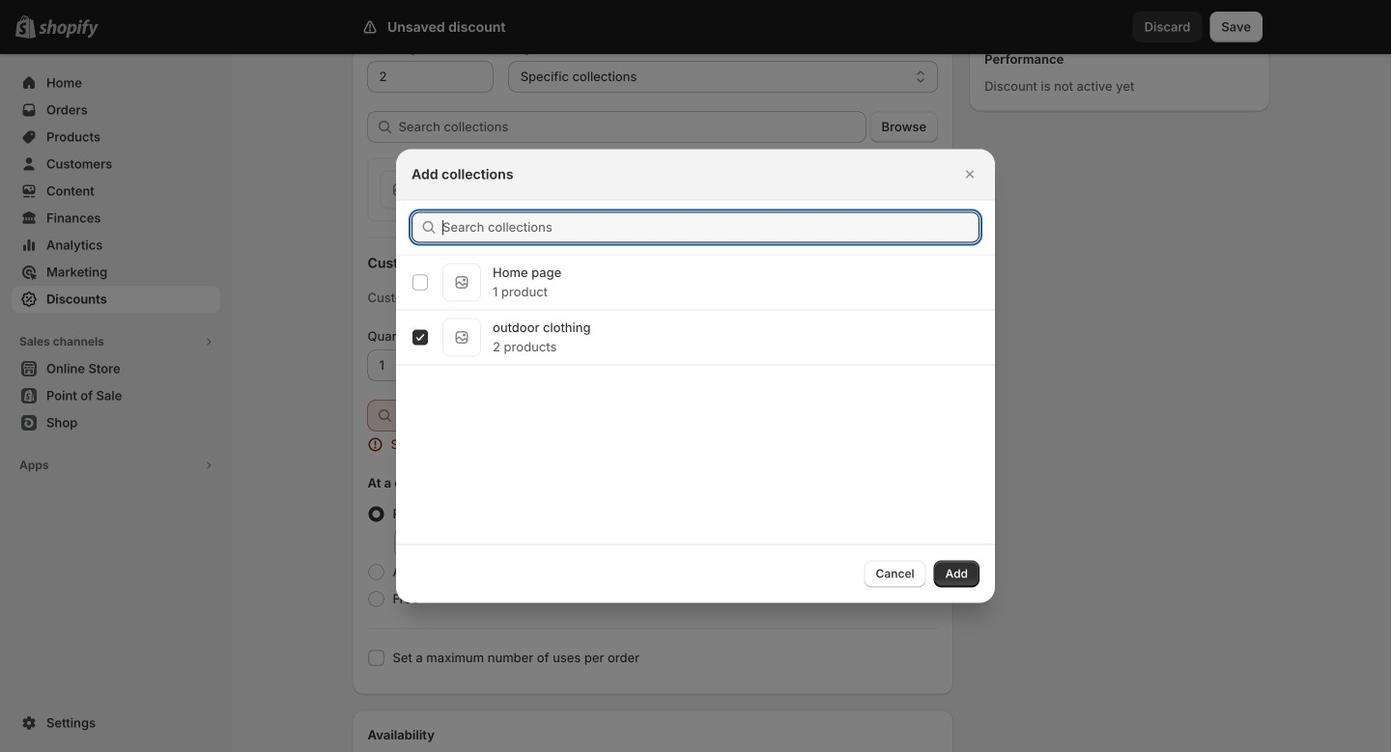 Task type: locate. For each thing, give the bounding box(es) containing it.
dialog
[[0, 149, 1391, 603]]

Search collections text field
[[443, 212, 980, 243]]



Task type: vqa. For each thing, say whether or not it's contained in the screenshot.
text box
no



Task type: describe. For each thing, give the bounding box(es) containing it.
shopify image
[[39, 19, 99, 38]]



